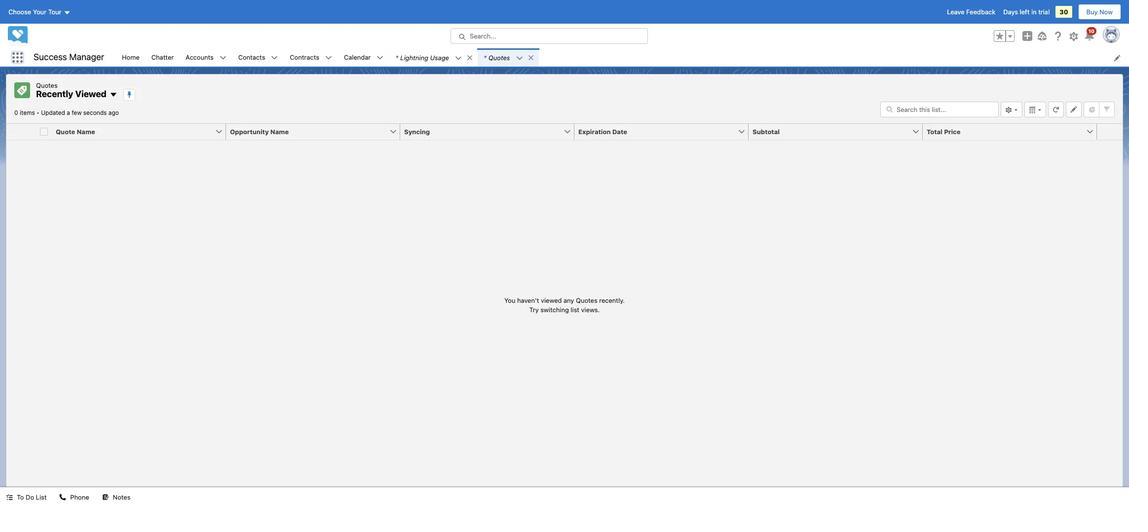 Task type: vqa. For each thing, say whether or not it's contained in the screenshot.
18,
no



Task type: describe. For each thing, give the bounding box(es) containing it.
accounts list item
[[180, 48, 232, 67]]

chatter link
[[146, 48, 180, 67]]

syncing
[[404, 128, 430, 135]]

10 button
[[1084, 27, 1097, 42]]

* quotes
[[484, 54, 510, 61]]

status inside recently viewed|quotes|list view element
[[504, 296, 625, 315]]

choose your tour button
[[8, 4, 71, 20]]

subtotal element
[[749, 124, 929, 140]]

choose
[[8, 8, 31, 16]]

home
[[122, 53, 140, 61]]

search...
[[470, 32, 496, 40]]

quote name element
[[52, 124, 232, 140]]

text default image for first list item from the left
[[455, 55, 462, 62]]

text default image for the calendar list item
[[377, 54, 384, 61]]

success manager
[[34, 52, 104, 62]]

phone
[[70, 494, 89, 501]]

action element
[[1097, 124, 1123, 140]]

text default image inside phone 'button'
[[59, 494, 66, 501]]

0 items • updated a few seconds ago
[[14, 109, 119, 116]]

syncing button
[[400, 124, 564, 139]]

haven't
[[517, 296, 539, 304]]

usage
[[430, 54, 449, 61]]

home link
[[116, 48, 146, 67]]

updated
[[41, 109, 65, 116]]

quotes inside you haven't viewed any quotes recently. try switching list views.
[[576, 296, 598, 304]]

buy now button
[[1078, 4, 1121, 20]]

recently viewed|quotes|list view element
[[6, 74, 1123, 488]]

expiration date
[[578, 128, 627, 135]]

you
[[504, 296, 516, 304]]

* lightning usage
[[395, 54, 449, 61]]

tour
[[48, 8, 61, 16]]

text default image inside list item
[[527, 54, 534, 61]]

10
[[1089, 28, 1095, 34]]

1 list item from the left
[[390, 48, 478, 67]]

try
[[529, 306, 539, 314]]

lightning
[[400, 54, 428, 61]]

buy now
[[1087, 8, 1113, 16]]

buy
[[1087, 8, 1098, 16]]

2 list item from the left
[[478, 48, 539, 67]]

to
[[17, 494, 24, 501]]

now
[[1100, 8, 1113, 16]]

chatter
[[151, 53, 174, 61]]

total price button
[[923, 124, 1086, 139]]

left
[[1020, 8, 1030, 16]]

* for * lightning usage
[[395, 54, 398, 61]]

days left in trial
[[1004, 8, 1050, 16]]

text default image up ago
[[109, 91, 117, 99]]

leave feedback link
[[947, 8, 996, 16]]

cell inside recently viewed|quotes|list view element
[[36, 124, 52, 140]]

item number element
[[6, 124, 36, 140]]

text default image for accounts list item
[[220, 54, 226, 61]]

views.
[[581, 306, 600, 314]]

* for * quotes
[[484, 54, 487, 61]]

leave feedback
[[947, 8, 996, 16]]

quotes inside list item
[[489, 54, 510, 61]]

quote name button
[[52, 124, 215, 139]]

text default image inside to do list button
[[6, 494, 13, 501]]

contacts list item
[[232, 48, 284, 67]]

contacts
[[238, 53, 265, 61]]

in
[[1032, 8, 1037, 16]]

name for quote name
[[77, 128, 95, 135]]

recently
[[36, 89, 73, 99]]

display as table image
[[1025, 101, 1046, 117]]

viewed
[[541, 296, 562, 304]]

choose your tour
[[8, 8, 61, 16]]



Task type: locate. For each thing, give the bounding box(es) containing it.
quote name
[[56, 128, 95, 135]]

2 * from the left
[[484, 54, 487, 61]]

* down search...
[[484, 54, 487, 61]]

list item
[[390, 48, 478, 67], [478, 48, 539, 67]]

2 name from the left
[[270, 128, 289, 135]]

0
[[14, 109, 18, 116]]

phone button
[[53, 488, 95, 507]]

1 horizontal spatial name
[[270, 128, 289, 135]]

action image
[[1097, 124, 1123, 139]]

* left lightning
[[395, 54, 398, 61]]

recently viewed status
[[14, 109, 41, 116]]

a
[[67, 109, 70, 116]]

1 name from the left
[[77, 128, 95, 135]]

items
[[20, 109, 35, 116]]

quotes up views.
[[576, 296, 598, 304]]

quote
[[56, 128, 75, 135]]

subtotal button
[[749, 124, 912, 139]]

few
[[72, 109, 82, 116]]

list
[[571, 306, 579, 314]]

1 horizontal spatial quotes
[[489, 54, 510, 61]]

feedback
[[966, 8, 996, 16]]

opportunity name
[[230, 128, 289, 135]]

status containing you haven't viewed any quotes recently.
[[504, 296, 625, 315]]

your
[[33, 8, 46, 16]]

calendar list item
[[338, 48, 390, 67]]

text default image right contacts
[[271, 54, 278, 61]]

0 horizontal spatial quotes
[[36, 81, 58, 89]]

text default image inside contacts 'list item'
[[271, 54, 278, 61]]

item number image
[[6, 124, 36, 139]]

do
[[26, 494, 34, 501]]

30
[[1060, 8, 1068, 16]]

text default image inside accounts list item
[[220, 54, 226, 61]]

recently viewed
[[36, 89, 107, 99]]

name inside button
[[77, 128, 95, 135]]

to do list
[[17, 494, 47, 501]]

expiration date element
[[575, 124, 755, 140]]

accounts
[[186, 53, 214, 61]]

price
[[944, 128, 961, 135]]

text default image
[[466, 54, 473, 61], [220, 54, 226, 61], [271, 54, 278, 61], [325, 54, 332, 61], [377, 54, 384, 61], [455, 55, 462, 62], [516, 55, 523, 62], [59, 494, 66, 501]]

text default image down search...
[[466, 54, 473, 61]]

quotes up updated
[[36, 81, 58, 89]]

1 horizontal spatial *
[[484, 54, 487, 61]]

any
[[564, 296, 574, 304]]

ago
[[108, 109, 119, 116]]

calendar link
[[338, 48, 377, 67]]

0 vertical spatial quotes
[[489, 54, 510, 61]]

calendar
[[344, 53, 371, 61]]

text default image right contracts
[[325, 54, 332, 61]]

contracts link
[[284, 48, 325, 67]]

accounts link
[[180, 48, 220, 67]]

list containing home
[[116, 48, 1129, 67]]

you haven't viewed any quotes recently. try switching list views.
[[504, 296, 625, 314]]

list view controls image
[[1001, 101, 1023, 117]]

text default image for contracts list item
[[325, 54, 332, 61]]

cell
[[36, 124, 52, 140]]

list
[[116, 48, 1129, 67]]

expiration date button
[[575, 124, 738, 139]]

trial
[[1039, 8, 1050, 16]]

switching
[[541, 306, 569, 314]]

text default image left to
[[6, 494, 13, 501]]

name
[[77, 128, 95, 135], [270, 128, 289, 135]]

search... button
[[451, 28, 648, 44]]

opportunity
[[230, 128, 269, 135]]

viewed
[[75, 89, 107, 99]]

status
[[504, 296, 625, 315]]

text default image inside the calendar list item
[[377, 54, 384, 61]]

*
[[395, 54, 398, 61], [484, 54, 487, 61]]

text default image
[[527, 54, 534, 61], [109, 91, 117, 99], [6, 494, 13, 501], [102, 494, 109, 501]]

1 * from the left
[[395, 54, 398, 61]]

contracts list item
[[284, 48, 338, 67]]

text default image inside contracts list item
[[325, 54, 332, 61]]

text default image right calendar
[[377, 54, 384, 61]]

date
[[612, 128, 627, 135]]

name right opportunity
[[270, 128, 289, 135]]

text default image for first list item from right
[[516, 55, 523, 62]]

success
[[34, 52, 67, 62]]

syncing element
[[400, 124, 580, 140]]

leave
[[947, 8, 965, 16]]

0 horizontal spatial *
[[395, 54, 398, 61]]

text default image left the notes
[[102, 494, 109, 501]]

to do list button
[[0, 488, 53, 507]]

0 horizontal spatial name
[[77, 128, 95, 135]]

None search field
[[881, 101, 999, 117]]

total
[[927, 128, 943, 135]]

name for opportunity name
[[270, 128, 289, 135]]

quotes down search...
[[489, 54, 510, 61]]

opportunity name button
[[226, 124, 389, 139]]

text default image right accounts
[[220, 54, 226, 61]]

text default image right usage
[[455, 55, 462, 62]]

manager
[[69, 52, 104, 62]]

days
[[1004, 8, 1018, 16]]

text default image right * quotes
[[516, 55, 523, 62]]

•
[[37, 109, 39, 116]]

total price
[[927, 128, 961, 135]]

contracts
[[290, 53, 319, 61]]

seconds
[[83, 109, 107, 116]]

notes
[[113, 494, 131, 501]]

text default image inside notes button
[[102, 494, 109, 501]]

2 horizontal spatial quotes
[[576, 296, 598, 304]]

Search Recently Viewed list view. search field
[[881, 101, 999, 117]]

name inside button
[[270, 128, 289, 135]]

name right quote
[[77, 128, 95, 135]]

group
[[994, 30, 1015, 42]]

text default image down search... button
[[527, 54, 534, 61]]

text default image for contacts 'list item'
[[271, 54, 278, 61]]

opportunity name element
[[226, 124, 406, 140]]

text default image left "phone"
[[59, 494, 66, 501]]

1 vertical spatial quotes
[[36, 81, 58, 89]]

recently.
[[599, 296, 625, 304]]

subtotal
[[753, 128, 780, 135]]

notes button
[[96, 488, 136, 507]]

contacts link
[[232, 48, 271, 67]]

total price element
[[923, 124, 1103, 140]]

2 vertical spatial quotes
[[576, 296, 598, 304]]

expiration
[[578, 128, 611, 135]]

quotes
[[489, 54, 510, 61], [36, 81, 58, 89], [576, 296, 598, 304]]

list
[[36, 494, 47, 501]]



